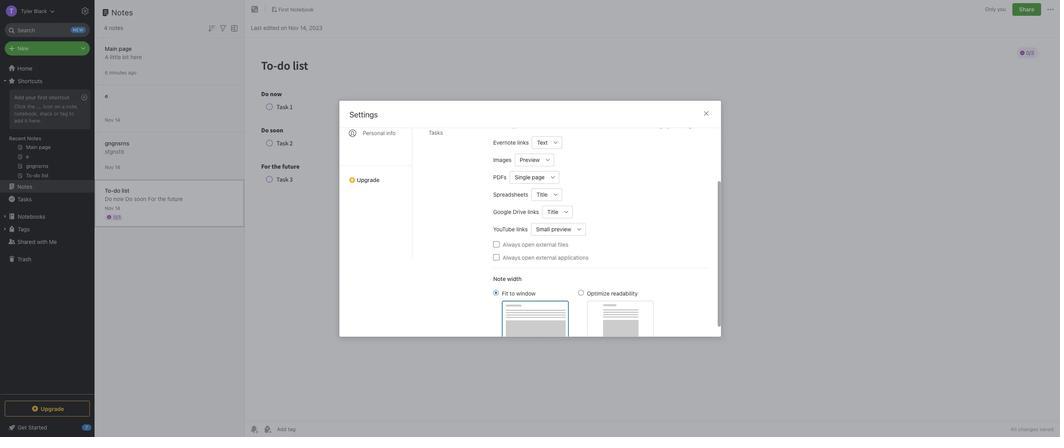 Task type: locate. For each thing, give the bounding box(es) containing it.
nov up the 0/3
[[105, 205, 114, 211]]

1 vertical spatial title
[[548, 208, 559, 215]]

14 up the 0/3
[[115, 205, 120, 211]]

the right the for
[[158, 195, 166, 202]]

group
[[0, 87, 94, 183]]

2 vertical spatial 14
[[115, 205, 120, 211]]

links
[[577, 122, 588, 129], [518, 139, 529, 146], [528, 208, 539, 215], [517, 226, 528, 232]]

changes
[[1019, 426, 1039, 433]]

external for applications
[[536, 254, 557, 261]]

0 vertical spatial 14
[[115, 117, 120, 123]]

14 up gngnsrns
[[115, 117, 120, 123]]

1 horizontal spatial to
[[510, 290, 515, 296]]

14 down the sfgnsfd
[[115, 164, 120, 170]]

now
[[114, 195, 124, 202]]

evernote links
[[493, 139, 529, 146]]

views
[[543, 122, 556, 129]]

nov 14 down the sfgnsfd
[[105, 164, 120, 170]]

preview button
[[515, 153, 542, 166]]

1 always from the top
[[503, 241, 521, 248]]

tree
[[0, 62, 95, 394]]

note
[[493, 275, 506, 282]]

to
[[69, 110, 74, 117], [510, 290, 515, 296]]

1 horizontal spatial do
[[125, 195, 133, 202]]

personal
[[363, 130, 385, 136]]

nov 14 up the 0/3
[[105, 205, 120, 211]]

tags button
[[0, 223, 94, 235]]

e
[[105, 92, 108, 99]]

Fit to window radio
[[493, 290, 499, 295]]

0/3
[[114, 214, 121, 220]]

tab list
[[340, 51, 413, 260]]

external
[[536, 241, 557, 248], [536, 254, 557, 261]]

title for google drive links
[[548, 208, 559, 215]]

with
[[37, 238, 48, 245]]

to right fit
[[510, 290, 515, 296]]

Note Editor text field
[[245, 38, 1061, 421]]

1 horizontal spatial the
[[158, 195, 166, 202]]

0 vertical spatial page
[[119, 45, 132, 52]]

icon
[[43, 103, 53, 110]]

add a reminder image
[[250, 425, 259, 434]]

1 vertical spatial page
[[532, 174, 545, 180]]

tab list containing personal info
[[340, 51, 413, 260]]

0 horizontal spatial your
[[25, 94, 36, 101]]

1 horizontal spatial your
[[513, 122, 524, 129]]

options?
[[665, 122, 686, 129]]

stack
[[40, 110, 52, 117]]

do
[[105, 195, 112, 202], [125, 195, 133, 202]]

applications
[[558, 254, 589, 261]]

open for always open external files
[[522, 241, 535, 248]]

3 14 from the top
[[115, 205, 120, 211]]

external down always open external files
[[536, 254, 557, 261]]

nov down the sfgnsfd
[[105, 164, 114, 170]]

open down always open external files
[[522, 254, 535, 261]]

nov left 14,
[[289, 24, 299, 31]]

your for first
[[25, 94, 36, 101]]

1 nov 14 from the top
[[105, 117, 120, 123]]

1 vertical spatial always
[[503, 254, 521, 261]]

1 vertical spatial title button
[[542, 205, 561, 218]]

upgrade button
[[340, 165, 412, 186], [5, 401, 90, 417]]

0 vertical spatial title button
[[532, 188, 550, 201]]

images
[[493, 156, 512, 163]]

small
[[536, 226, 550, 232]]

your up click the ...
[[25, 94, 36, 101]]

always right always open external applications option
[[503, 254, 521, 261]]

open for always open external applications
[[522, 254, 535, 261]]

title button down choose default view option for pdfs field at the top
[[532, 188, 550, 201]]

0 vertical spatial the
[[27, 103, 35, 110]]

all changes saved
[[1012, 426, 1055, 433]]

on
[[281, 24, 287, 31], [55, 103, 61, 110]]

1 horizontal spatial page
[[532, 174, 545, 180]]

None search field
[[10, 23, 84, 37]]

1 vertical spatial upgrade
[[41, 406, 64, 412]]

0 horizontal spatial page
[[119, 45, 132, 52]]

notes right recent
[[27, 135, 41, 142]]

1 vertical spatial nov 14
[[105, 164, 120, 170]]

note,
[[66, 103, 78, 110]]

shared with me
[[17, 238, 57, 245]]

1 vertical spatial 14
[[115, 164, 120, 170]]

add
[[14, 94, 24, 101]]

0 vertical spatial to
[[69, 110, 74, 117]]

1 vertical spatial external
[[536, 254, 557, 261]]

0 vertical spatial open
[[522, 241, 535, 248]]

14,
[[300, 24, 308, 31]]

links right drive on the top left of page
[[528, 208, 539, 215]]

0 vertical spatial tasks
[[429, 129, 443, 136]]

preview
[[552, 226, 572, 232]]

1 external from the top
[[536, 241, 557, 248]]

do now do soon for the future
[[105, 195, 183, 202]]

0 vertical spatial on
[[281, 24, 287, 31]]

future
[[168, 195, 183, 202]]

do down to-
[[105, 195, 112, 202]]

1 vertical spatial on
[[55, 103, 61, 110]]

title inside field
[[537, 191, 548, 198]]

1 horizontal spatial on
[[281, 24, 287, 31]]

0 horizontal spatial upgrade
[[41, 406, 64, 412]]

14
[[115, 117, 120, 123], [115, 164, 120, 170], [115, 205, 120, 211]]

page right single
[[532, 174, 545, 180]]

...
[[36, 103, 42, 110]]

bit
[[122, 53, 129, 60]]

or
[[54, 110, 59, 117]]

Choose default view option for Images field
[[515, 153, 555, 166]]

0 horizontal spatial upgrade button
[[5, 401, 90, 417]]

single page button
[[510, 171, 547, 183]]

fit to window
[[502, 290, 536, 296]]

title button
[[532, 188, 550, 201], [542, 205, 561, 218]]

1 horizontal spatial tasks
[[429, 129, 443, 136]]

nov down e
[[105, 117, 114, 123]]

1 14 from the top
[[115, 117, 120, 123]]

4
[[104, 24, 108, 31]]

0 vertical spatial external
[[536, 241, 557, 248]]

choose
[[493, 122, 512, 129]]

expand notebooks image
[[2, 213, 8, 220]]

saved
[[1041, 426, 1055, 433]]

nov 14 for e
[[105, 117, 120, 123]]

external up always open external applications
[[536, 241, 557, 248]]

2 nov 14 from the top
[[105, 164, 120, 170]]

icon on a note, notebook, stack or tag to add it here.
[[14, 103, 78, 124]]

1 vertical spatial notes
[[27, 135, 41, 142]]

last edited on nov 14, 2023
[[251, 24, 323, 31]]

Optimize readability radio
[[579, 290, 584, 295]]

1 vertical spatial tasks
[[17, 196, 32, 202]]

notes up tasks button
[[17, 183, 32, 190]]

upgrade
[[357, 176, 380, 183], [41, 406, 64, 412]]

the
[[27, 103, 35, 110], [158, 195, 166, 202]]

note width
[[493, 275, 522, 282]]

page inside button
[[532, 174, 545, 180]]

title inside choose default view option for google drive links field
[[548, 208, 559, 215]]

2 14 from the top
[[115, 164, 120, 170]]

external for files
[[536, 241, 557, 248]]

1 vertical spatial your
[[513, 122, 524, 129]]

expand tags image
[[2, 226, 8, 232]]

on left a
[[55, 103, 61, 110]]

shortcuts
[[18, 77, 43, 84]]

2 always from the top
[[503, 254, 521, 261]]

0 horizontal spatial tasks
[[17, 196, 32, 202]]

only you
[[986, 6, 1007, 12]]

tasks tab
[[422, 126, 481, 139]]

0 vertical spatial upgrade button
[[340, 165, 412, 186]]

little
[[110, 53, 121, 60]]

youtube
[[493, 226, 515, 232]]

0 horizontal spatial do
[[105, 195, 112, 202]]

all
[[1012, 426, 1018, 433]]

text
[[537, 139, 548, 146]]

what are my options?
[[632, 122, 686, 129]]

tasks button
[[0, 193, 94, 205]]

2 vertical spatial nov 14
[[105, 205, 120, 211]]

on right 'edited'
[[281, 24, 287, 31]]

links left 'and'
[[577, 122, 588, 129]]

always for always open external files
[[503, 241, 521, 248]]

0 vertical spatial your
[[25, 94, 36, 101]]

0 vertical spatial title
[[537, 191, 548, 198]]

notebook
[[291, 6, 314, 12]]

shared with me link
[[0, 235, 94, 248]]

do down list
[[125, 195, 133, 202]]

1 vertical spatial to
[[510, 290, 515, 296]]

title button up small preview button
[[542, 205, 561, 218]]

notes up notes
[[112, 8, 133, 17]]

Choose default view option for PDFs field
[[510, 171, 559, 183]]

open
[[522, 241, 535, 248], [522, 254, 535, 261]]

title button for spreadsheets
[[532, 188, 550, 201]]

to down note,
[[69, 110, 74, 117]]

option group
[[493, 289, 654, 339]]

close image
[[702, 109, 711, 118]]

0 horizontal spatial to
[[69, 110, 74, 117]]

2 open from the top
[[522, 254, 535, 261]]

list
[[122, 187, 130, 194]]

0 horizontal spatial the
[[27, 103, 35, 110]]

6 minutes ago
[[105, 70, 137, 76]]

0 vertical spatial notes
[[112, 8, 133, 17]]

title
[[537, 191, 548, 198], [548, 208, 559, 215]]

tree containing home
[[0, 62, 95, 394]]

1 open from the top
[[522, 241, 535, 248]]

google
[[493, 208, 512, 215]]

1 vertical spatial open
[[522, 254, 535, 261]]

title up small preview button
[[548, 208, 559, 215]]

0 vertical spatial nov 14
[[105, 117, 120, 123]]

1 horizontal spatial upgrade button
[[340, 165, 412, 186]]

1 horizontal spatial upgrade
[[357, 176, 380, 183]]

share button
[[1013, 3, 1042, 16]]

0 vertical spatial always
[[503, 241, 521, 248]]

the left ...
[[27, 103, 35, 110]]

1 vertical spatial the
[[158, 195, 166, 202]]

nov 14 up gngnsrns
[[105, 117, 120, 123]]

2 external from the top
[[536, 254, 557, 261]]

your left default
[[513, 122, 524, 129]]

window
[[517, 290, 536, 296]]

first
[[38, 94, 47, 101]]

Choose default view option for YouTube links field
[[531, 223, 586, 235]]

nov 14
[[105, 117, 120, 123], [105, 164, 120, 170], [105, 205, 120, 211]]

page inside main page a little bit here
[[119, 45, 132, 52]]

settings image
[[80, 6, 90, 16]]

links left text 'button'
[[518, 139, 529, 146]]

0 horizontal spatial on
[[55, 103, 61, 110]]

your
[[25, 94, 36, 101], [513, 122, 524, 129]]

to-do list
[[105, 187, 130, 194]]

nov 14 for gngnsrns
[[105, 164, 120, 170]]

a
[[105, 53, 109, 60]]

your for default
[[513, 122, 524, 129]]

note list element
[[95, 0, 245, 437]]

page up bit
[[119, 45, 132, 52]]

open up always open external applications
[[522, 241, 535, 248]]

0 vertical spatial upgrade
[[357, 176, 380, 183]]

always right always open external files option
[[503, 241, 521, 248]]

title down choose default view option for pdfs field at the top
[[537, 191, 548, 198]]



Task type: describe. For each thing, give the bounding box(es) containing it.
optimize readability
[[587, 290, 638, 296]]

fit
[[502, 290, 508, 296]]

expand note image
[[250, 5, 260, 14]]

1 do from the left
[[105, 195, 112, 202]]

trash link
[[0, 253, 94, 265]]

new
[[17, 45, 29, 52]]

home
[[17, 65, 32, 72]]

pdfs
[[493, 174, 507, 180]]

page for single
[[532, 174, 545, 180]]

edited
[[263, 24, 280, 31]]

note window element
[[245, 0, 1061, 437]]

files
[[558, 241, 569, 248]]

notes
[[109, 24, 123, 31]]

the inside group
[[27, 103, 35, 110]]

a
[[62, 103, 65, 110]]

it
[[25, 117, 28, 124]]

new button
[[5, 41, 90, 56]]

title for spreadsheets
[[537, 191, 548, 198]]

4 notes
[[104, 24, 123, 31]]

you
[[998, 6, 1007, 12]]

default
[[525, 122, 542, 129]]

first notebook button
[[269, 4, 317, 15]]

to inside icon on a note, notebook, stack or tag to add it here.
[[69, 110, 74, 117]]

14 for gngnsrns
[[115, 164, 120, 170]]

and
[[589, 122, 598, 129]]

1 vertical spatial upgrade button
[[5, 401, 90, 417]]

first
[[279, 6, 289, 12]]

notebook,
[[14, 110, 38, 117]]

click the ...
[[14, 103, 42, 110]]

on inside icon on a note, notebook, stack or tag to add it here.
[[55, 103, 61, 110]]

last
[[251, 24, 262, 31]]

for
[[558, 122, 564, 129]]

notes inside note list element
[[112, 8, 133, 17]]

shortcut
[[49, 94, 69, 101]]

me
[[49, 238, 57, 245]]

Choose default view option for Google Drive links field
[[542, 205, 573, 218]]

always open external files
[[503, 241, 569, 248]]

main
[[105, 45, 117, 52]]

Choose default view option for Spreadsheets field
[[532, 188, 562, 201]]

new
[[566, 122, 576, 129]]

info
[[386, 130, 396, 136]]

gngnsrns sfgnsfd
[[105, 140, 129, 155]]

ago
[[128, 70, 137, 76]]

youtube links
[[493, 226, 528, 232]]

first notebook
[[279, 6, 314, 12]]

settings
[[350, 110, 378, 119]]

on inside note window element
[[281, 24, 287, 31]]

soon
[[134, 195, 147, 202]]

2 vertical spatial notes
[[17, 183, 32, 190]]

tag
[[60, 110, 68, 117]]

gngnsrns
[[105, 140, 129, 146]]

for
[[148, 195, 156, 202]]

Choose default view option for Evernote links field
[[532, 136, 563, 149]]

2 do from the left
[[125, 195, 133, 202]]

group containing add your first shortcut
[[0, 87, 94, 183]]

evernote
[[493, 139, 516, 146]]

my
[[656, 122, 663, 129]]

personal info
[[363, 130, 396, 136]]

readability
[[611, 290, 638, 296]]

tags
[[18, 226, 30, 232]]

always for always open external applications
[[503, 254, 521, 261]]

add your first shortcut
[[14, 94, 69, 101]]

width
[[507, 275, 522, 282]]

do
[[114, 187, 120, 194]]

home link
[[0, 62, 95, 75]]

add tag image
[[263, 425, 272, 434]]

shortcuts button
[[0, 75, 94, 87]]

click
[[14, 103, 26, 110]]

trash
[[17, 256, 31, 262]]

Always open external applications checkbox
[[493, 254, 500, 260]]

small preview button
[[531, 223, 574, 235]]

single page
[[515, 174, 545, 180]]

optimize
[[587, 290, 610, 296]]

page for main
[[119, 45, 132, 52]]

shared
[[17, 238, 35, 245]]

always open external applications
[[503, 254, 589, 261]]

nov inside note window element
[[289, 24, 299, 31]]

spreadsheets
[[493, 191, 529, 198]]

the inside note list element
[[158, 195, 166, 202]]

2023
[[309, 24, 323, 31]]

here
[[131, 53, 142, 60]]

Always open external files checkbox
[[493, 241, 500, 247]]

3 nov 14 from the top
[[105, 205, 120, 211]]

links down drive on the top left of page
[[517, 226, 528, 232]]

notes link
[[0, 180, 94, 193]]

main page a little bit here
[[105, 45, 142, 60]]

recent
[[9, 135, 26, 142]]

to-
[[105, 187, 114, 194]]

recent notes
[[9, 135, 41, 142]]

tasks inside button
[[17, 196, 32, 202]]

drive
[[513, 208, 526, 215]]

share
[[1020, 6, 1035, 13]]

choose your default views for new links and attachments.
[[493, 122, 631, 129]]

small preview
[[536, 226, 572, 232]]

14 for e
[[115, 117, 120, 123]]

Search text field
[[10, 23, 84, 37]]

here.
[[29, 117, 41, 124]]

option group containing fit to window
[[493, 289, 654, 339]]

title button for google drive links
[[542, 205, 561, 218]]

attachments.
[[600, 122, 631, 129]]

minutes
[[109, 70, 127, 76]]

notebooks link
[[0, 210, 94, 223]]

add
[[14, 117, 23, 124]]

sfgnsfd
[[105, 148, 124, 155]]

tasks inside 'tab'
[[429, 129, 443, 136]]



Task type: vqa. For each thing, say whether or not it's contained in the screenshot.
Suggested tab
no



